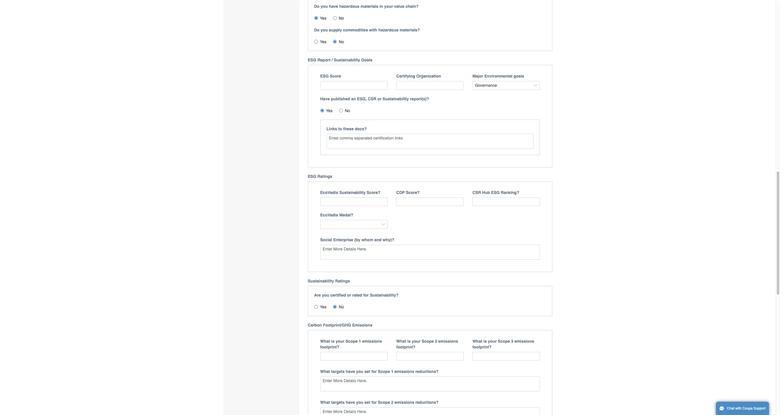 Task type: vqa. For each thing, say whether or not it's contained in the screenshot.
SERVICES to the bottom
no



Task type: describe. For each thing, give the bounding box(es) containing it.
footprint? for what is your scope 1 emissions footprint?
[[320, 345, 339, 350]]

yes for do you have hazardous materials in your value chain?
[[320, 16, 327, 21]]

do for do you supply commodities with hazardous materials?
[[314, 28, 320, 32]]

yes for do you supply commodities with hazardous materials?
[[320, 40, 327, 44]]

2 score? from the left
[[406, 190, 420, 195]]

social
[[320, 238, 332, 242]]

chat with coupa support button
[[716, 402, 769, 416]]

have for do you have hazardous materials in your value chain?
[[329, 4, 338, 9]]

ratings for esg ratings
[[318, 174, 332, 179]]

chat
[[727, 407, 735, 411]]

environmental
[[485, 74, 513, 79]]

what for what is your scope 1 emissions footprint?
[[320, 339, 330, 344]]

ecovadis for ecovadis sustainability score?
[[320, 190, 338, 195]]

report
[[318, 58, 331, 62]]

materials?
[[400, 28, 420, 32]]

no for an
[[345, 108, 350, 113]]

goals
[[514, 74, 524, 79]]

what targets have you set for scope 2 emissions reductions?
[[320, 401, 439, 405]]

sustainability up are
[[308, 279, 334, 284]]

sustainability left report(s)? on the top right of page
[[383, 97, 409, 101]]

reductions? for what targets have you set for scope 1 emissions reductions?
[[416, 370, 439, 374]]

ecovadis sustainability score?
[[320, 190, 380, 195]]

certified
[[330, 293, 346, 298]]

0 vertical spatial csr
[[368, 97, 376, 101]]

for for are you certified or rated for sustainability?
[[363, 293, 369, 298]]

you for have
[[321, 4, 328, 9]]

report(s)?
[[410, 97, 429, 101]]

set for 2
[[365, 401, 370, 405]]

CSR Hub ESG Ranking? text field
[[473, 198, 540, 206]]

goals
[[361, 58, 373, 62]]

certifying organization
[[396, 74, 441, 79]]

Certifying Organization text field
[[396, 81, 464, 90]]

support
[[754, 407, 766, 411]]

chat with coupa support
[[727, 407, 766, 411]]

with inside chat with coupa support button
[[736, 407, 742, 411]]

Links to these docs? text field
[[327, 134, 534, 149]]

have for what targets have you set for scope 2 emissions reductions?
[[346, 401, 355, 405]]

1 vertical spatial hazardous
[[378, 28, 399, 32]]

0 horizontal spatial or
[[347, 293, 351, 298]]

1 score? from the left
[[367, 190, 380, 195]]

do you have hazardous materials in your value chain?
[[314, 4, 419, 9]]

is for what is your scope 2 emissions footprint?
[[407, 339, 411, 344]]

do for do you have hazardous materials in your value chain?
[[314, 4, 320, 9]]

yes for have published an esg, csr or sustainability report(s)?
[[326, 108, 333, 113]]

ranking?
[[501, 190, 519, 195]]

enterprise
[[333, 238, 353, 242]]

these
[[343, 127, 354, 131]]

What targets have you set for Scope 2 emissions reductions? text field
[[320, 408, 540, 416]]

What is your Scope 1 emissions footprint? text field
[[320, 352, 388, 361]]

your right in
[[384, 4, 393, 9]]

for for what targets have you set for scope 1 emissions reductions?
[[371, 370, 377, 374]]

what is your scope 3 emissions footprint?
[[473, 339, 534, 350]]

cdp score?
[[396, 190, 420, 195]]

social enterprise (by whom and why)?
[[320, 238, 394, 242]]

are
[[314, 293, 321, 298]]

ESG Score text field
[[320, 81, 388, 90]]

major environmental goals
[[473, 74, 524, 79]]

certifying
[[396, 74, 415, 79]]

scope for 3
[[498, 339, 510, 344]]

rated
[[352, 293, 362, 298]]

are you certified or rated for sustainability?
[[314, 293, 399, 298]]

why)?
[[383, 238, 394, 242]]

1 vertical spatial 1
[[391, 370, 394, 374]]

EcoVadis Sustainability Score? text field
[[320, 198, 388, 206]]

what is your scope 2 emissions footprint?
[[396, 339, 458, 350]]

sustainability right the /
[[334, 58, 360, 62]]

ecovadis for ecovadis medal?
[[320, 213, 338, 218]]

published
[[331, 97, 350, 101]]

whom
[[362, 238, 373, 242]]

esg,
[[357, 97, 367, 101]]

no for have
[[339, 16, 344, 21]]

emissions up what targets have you set for scope 1 emissions reductions? text box
[[395, 370, 414, 374]]

what is your scope 1 emissions footprint?
[[320, 339, 382, 350]]

what for what targets have you set for scope 1 emissions reductions?
[[320, 370, 330, 374]]

to
[[338, 127, 342, 131]]

for for what targets have you set for scope 2 emissions reductions?
[[371, 401, 377, 405]]



Task type: locate. For each thing, give the bounding box(es) containing it.
sustainability
[[334, 58, 360, 62], [383, 97, 409, 101], [339, 190, 366, 195], [308, 279, 334, 284]]

is
[[331, 339, 335, 344], [407, 339, 411, 344], [484, 339, 487, 344]]

csr
[[368, 97, 376, 101], [473, 190, 481, 195]]

1 targets from the top
[[331, 370, 345, 374]]

and
[[374, 238, 382, 242]]

reductions? for what targets have you set for scope 2 emissions reductions?
[[416, 401, 439, 405]]

scope
[[346, 339, 358, 344], [422, 339, 434, 344], [498, 339, 510, 344], [378, 370, 390, 374], [378, 401, 390, 405]]

emissions
[[362, 339, 382, 344], [438, 339, 458, 344], [515, 339, 534, 344], [395, 370, 414, 374], [395, 401, 414, 405]]

your for what is your scope 1 emissions footprint?
[[336, 339, 345, 344]]

footprint/ghg
[[323, 323, 351, 328]]

emissions up what targets have you set for scope 2 emissions reductions? text box
[[395, 401, 414, 405]]

your up what is your scope 2 emissions footprint? text field on the right bottom
[[412, 339, 421, 344]]

0 horizontal spatial with
[[369, 28, 377, 32]]

have
[[320, 97, 330, 101]]

or right esg,
[[378, 97, 382, 101]]

CDP Score? text field
[[396, 198, 464, 206]]

do you supply commodities with hazardous materials?
[[314, 28, 420, 32]]

3
[[511, 339, 513, 344]]

1 vertical spatial ecovadis
[[320, 213, 338, 218]]

1 vertical spatial ratings
[[335, 279, 350, 284]]

esg ratings
[[308, 174, 332, 179]]

0 vertical spatial or
[[378, 97, 382, 101]]

1 horizontal spatial is
[[407, 339, 411, 344]]

footprint? up what is your scope 2 emissions footprint? text field on the right bottom
[[396, 345, 416, 350]]

1 horizontal spatial 1
[[391, 370, 394, 374]]

reductions?
[[416, 370, 439, 374], [416, 401, 439, 405]]

hazardous
[[339, 4, 360, 9], [378, 28, 399, 32]]

what inside what is your scope 2 emissions footprint?
[[396, 339, 406, 344]]

2 inside what is your scope 2 emissions footprint?
[[435, 339, 437, 344]]

footprint? for what is your scope 3 emissions footprint?
[[473, 345, 492, 350]]

scope for 2
[[422, 339, 434, 344]]

1 vertical spatial or
[[347, 293, 351, 298]]

1 vertical spatial reductions?
[[416, 401, 439, 405]]

emissions for what is your scope 1 emissions footprint?
[[362, 339, 382, 344]]

what targets have you set for scope 1 emissions reductions?
[[320, 370, 439, 374]]

/
[[332, 58, 333, 62]]

1 horizontal spatial ratings
[[335, 279, 350, 284]]

1 horizontal spatial footprint?
[[396, 345, 416, 350]]

your
[[384, 4, 393, 9], [336, 339, 345, 344], [412, 339, 421, 344], [488, 339, 497, 344]]

2 footprint? from the left
[[396, 345, 416, 350]]

scope inside what is your scope 3 emissions footprint?
[[498, 339, 510, 344]]

what
[[320, 339, 330, 344], [396, 339, 406, 344], [473, 339, 482, 344], [320, 370, 330, 374], [320, 401, 330, 405]]

reductions? up what targets have you set for scope 2 emissions reductions? text box
[[416, 401, 439, 405]]

1 set from the top
[[365, 370, 370, 374]]

0 vertical spatial set
[[365, 370, 370, 374]]

emissions for what is your scope 3 emissions footprint?
[[515, 339, 534, 344]]

with right chat
[[736, 407, 742, 411]]

footprint? down footprint/ghg
[[320, 345, 339, 350]]

1 inside what is your scope 1 emissions footprint?
[[359, 339, 361, 344]]

0 vertical spatial for
[[363, 293, 369, 298]]

esg report / sustainability goals
[[308, 58, 373, 62]]

chain?
[[406, 4, 419, 9]]

is up what is your scope 3 emissions footprint? text box
[[484, 339, 487, 344]]

emissions inside what is your scope 2 emissions footprint?
[[438, 339, 458, 344]]

footprint?
[[320, 345, 339, 350], [396, 345, 416, 350], [473, 345, 492, 350]]

with
[[369, 28, 377, 32], [736, 407, 742, 411]]

links
[[327, 127, 337, 131]]

no
[[339, 16, 344, 21], [339, 40, 344, 44], [345, 108, 350, 113], [339, 305, 344, 310]]

0 vertical spatial hazardous
[[339, 4, 360, 9]]

1
[[359, 339, 361, 344], [391, 370, 394, 374]]

emissions inside what is your scope 3 emissions footprint?
[[515, 339, 534, 344]]

targets for what targets have you set for scope 1 emissions reductions?
[[331, 370, 345, 374]]

is for what is your scope 3 emissions footprint?
[[484, 339, 487, 344]]

targets
[[331, 370, 345, 374], [331, 401, 345, 405]]

3 footprint? from the left
[[473, 345, 492, 350]]

emissions
[[352, 323, 373, 328]]

set
[[365, 370, 370, 374], [365, 401, 370, 405]]

2 horizontal spatial footprint?
[[473, 345, 492, 350]]

you for supply
[[321, 28, 328, 32]]

1 horizontal spatial score?
[[406, 190, 420, 195]]

1 horizontal spatial csr
[[473, 190, 481, 195]]

major
[[473, 74, 483, 79]]

2 horizontal spatial is
[[484, 339, 487, 344]]

None radio
[[314, 16, 318, 20], [333, 16, 337, 20], [314, 40, 318, 44], [320, 109, 324, 113], [314, 305, 318, 309], [314, 16, 318, 20], [333, 16, 337, 20], [314, 40, 318, 44], [320, 109, 324, 113], [314, 305, 318, 309]]

scope inside what is your scope 1 emissions footprint?
[[346, 339, 358, 344]]

1 reductions? from the top
[[416, 370, 439, 374]]

no down certified
[[339, 305, 344, 310]]

sustainability up ecovadis sustainability score? text field
[[339, 190, 366, 195]]

1 ecovadis from the top
[[320, 190, 338, 195]]

coupa
[[743, 407, 753, 411]]

no for certified
[[339, 305, 344, 310]]

no down "published"
[[345, 108, 350, 113]]

1 vertical spatial 2
[[391, 401, 394, 405]]

materials
[[361, 4, 378, 9]]

what for what is your scope 3 emissions footprint?
[[473, 339, 482, 344]]

1 is from the left
[[331, 339, 335, 344]]

1 horizontal spatial with
[[736, 407, 742, 411]]

1 vertical spatial with
[[736, 407, 742, 411]]

0 vertical spatial 1
[[359, 339, 361, 344]]

0 horizontal spatial 1
[[359, 339, 361, 344]]

organization
[[416, 74, 441, 79]]

footprint? up what is your scope 3 emissions footprint? text box
[[473, 345, 492, 350]]

or
[[378, 97, 382, 101], [347, 293, 351, 298]]

no down supply
[[339, 40, 344, 44]]

(by
[[354, 238, 360, 242]]

footprint? for what is your scope 2 emissions footprint?
[[396, 345, 416, 350]]

is up what is your scope 2 emissions footprint? text field on the right bottom
[[407, 339, 411, 344]]

esg for esg report / sustainability goals
[[308, 58, 316, 62]]

your inside what is your scope 2 emissions footprint?
[[412, 339, 421, 344]]

emissions inside what is your scope 1 emissions footprint?
[[362, 339, 382, 344]]

What is your Scope 2 emissions footprint? text field
[[396, 352, 464, 361]]

esg for esg score
[[320, 74, 329, 79]]

1 vertical spatial csr
[[473, 190, 481, 195]]

have published an esg, csr or sustainability report(s)?
[[320, 97, 429, 101]]

0 vertical spatial have
[[329, 4, 338, 9]]

1 footprint? from the left
[[320, 345, 339, 350]]

1 horizontal spatial 2
[[435, 339, 437, 344]]

scope for 1
[[346, 339, 358, 344]]

1 vertical spatial targets
[[331, 401, 345, 405]]

emissions for what is your scope 2 emissions footprint?
[[438, 339, 458, 344]]

value
[[394, 4, 405, 9]]

sustainability?
[[370, 293, 399, 298]]

1 vertical spatial for
[[371, 370, 377, 374]]

hazardous left materials
[[339, 4, 360, 9]]

2 set from the top
[[365, 401, 370, 405]]

you for certified
[[322, 293, 329, 298]]

csr right esg,
[[368, 97, 376, 101]]

you
[[321, 4, 328, 9], [321, 28, 328, 32], [322, 293, 329, 298], [356, 370, 363, 374], [356, 401, 363, 405]]

ecovadis
[[320, 190, 338, 195], [320, 213, 338, 218]]

no up supply
[[339, 16, 344, 21]]

is inside what is your scope 2 emissions footprint?
[[407, 339, 411, 344]]

3 is from the left
[[484, 339, 487, 344]]

0 horizontal spatial 2
[[391, 401, 394, 405]]

footprint? inside what is your scope 2 emissions footprint?
[[396, 345, 416, 350]]

2 ecovadis from the top
[[320, 213, 338, 218]]

What targets have you set for Scope 1 emissions reductions? text field
[[320, 377, 540, 392]]

carbon
[[308, 323, 322, 328]]

hazardous left materials?
[[378, 28, 399, 32]]

Social Enterprise (by whom and why)? text field
[[320, 245, 540, 260]]

0 horizontal spatial ratings
[[318, 174, 332, 179]]

2 reductions? from the top
[[416, 401, 439, 405]]

0 vertical spatial ratings
[[318, 174, 332, 179]]

0 vertical spatial do
[[314, 4, 320, 9]]

footprint? inside what is your scope 3 emissions footprint?
[[473, 345, 492, 350]]

2 is from the left
[[407, 339, 411, 344]]

supply
[[329, 28, 342, 32]]

emissions down emissions
[[362, 339, 382, 344]]

have for what targets have you set for scope 1 emissions reductions?
[[346, 370, 355, 374]]

is inside what is your scope 3 emissions footprint?
[[484, 339, 487, 344]]

is down footprint/ghg
[[331, 339, 335, 344]]

is for what is your scope 1 emissions footprint?
[[331, 339, 335, 344]]

yes
[[320, 16, 327, 21], [320, 40, 327, 44], [326, 108, 333, 113], [320, 305, 327, 310]]

score
[[330, 74, 341, 79]]

for
[[363, 293, 369, 298], [371, 370, 377, 374], [371, 401, 377, 405]]

ecovadis left medal? in the left of the page
[[320, 213, 338, 218]]

ratings for sustainability ratings
[[335, 279, 350, 284]]

scope inside what is your scope 2 emissions footprint?
[[422, 339, 434, 344]]

your for what is your scope 2 emissions footprint?
[[412, 339, 421, 344]]

ecovadis down "esg ratings"
[[320, 190, 338, 195]]

carbon footprint/ghg emissions
[[308, 323, 373, 328]]

with right commodities
[[369, 28, 377, 32]]

1 vertical spatial have
[[346, 370, 355, 374]]

0 vertical spatial targets
[[331, 370, 345, 374]]

score? up ecovadis sustainability score? text field
[[367, 190, 380, 195]]

What is your Scope 3 emissions footprint? text field
[[473, 352, 540, 361]]

commodities
[[343, 28, 368, 32]]

2
[[435, 339, 437, 344], [391, 401, 394, 405]]

have
[[329, 4, 338, 9], [346, 370, 355, 374], [346, 401, 355, 405]]

0 horizontal spatial footprint?
[[320, 345, 339, 350]]

2 do from the top
[[314, 28, 320, 32]]

cdp
[[396, 190, 405, 195]]

0 vertical spatial 2
[[435, 339, 437, 344]]

your inside what is your scope 1 emissions footprint?
[[336, 339, 345, 344]]

what for what is your scope 2 emissions footprint?
[[396, 339, 406, 344]]

1 vertical spatial set
[[365, 401, 370, 405]]

score? right cdp
[[406, 190, 420, 195]]

your left 3
[[488, 339, 497, 344]]

1 vertical spatial do
[[314, 28, 320, 32]]

1 horizontal spatial or
[[378, 97, 382, 101]]

csr left 'hub'
[[473, 190, 481, 195]]

hub
[[482, 190, 490, 195]]

set for 1
[[365, 370, 370, 374]]

links to these docs?
[[327, 127, 367, 131]]

what inside what is your scope 3 emissions footprint?
[[473, 339, 482, 344]]

docs?
[[355, 127, 367, 131]]

ratings
[[318, 174, 332, 179], [335, 279, 350, 284]]

what inside what is your scope 1 emissions footprint?
[[320, 339, 330, 344]]

footprint? inside what is your scope 1 emissions footprint?
[[320, 345, 339, 350]]

yes for are you certified or rated for sustainability?
[[320, 305, 327, 310]]

1 do from the top
[[314, 4, 320, 9]]

2 vertical spatial for
[[371, 401, 377, 405]]

None radio
[[333, 40, 337, 44], [339, 109, 343, 113], [333, 305, 337, 309], [333, 40, 337, 44], [339, 109, 343, 113], [333, 305, 337, 309]]

esg score
[[320, 74, 341, 79]]

0 vertical spatial with
[[369, 28, 377, 32]]

what for what targets have you set for scope 2 emissions reductions?
[[320, 401, 330, 405]]

2 vertical spatial have
[[346, 401, 355, 405]]

csr hub esg ranking?
[[473, 190, 519, 195]]

2 targets from the top
[[331, 401, 345, 405]]

emissions up what is your scope 2 emissions footprint? text field on the right bottom
[[438, 339, 458, 344]]

your inside what is your scope 3 emissions footprint?
[[488, 339, 497, 344]]

0 horizontal spatial score?
[[367, 190, 380, 195]]

esg for esg ratings
[[308, 174, 316, 179]]

medal?
[[339, 213, 353, 218]]

1 horizontal spatial hazardous
[[378, 28, 399, 32]]

an
[[351, 97, 356, 101]]

emissions right 3
[[515, 339, 534, 344]]

0 vertical spatial ecovadis
[[320, 190, 338, 195]]

no for supply
[[339, 40, 344, 44]]

ecovadis medal?
[[320, 213, 353, 218]]

sustainability ratings
[[308, 279, 350, 284]]

targets for what targets have you set for scope 2 emissions reductions?
[[331, 401, 345, 405]]

esg
[[308, 58, 316, 62], [320, 74, 329, 79], [308, 174, 316, 179], [491, 190, 500, 195]]

or left rated
[[347, 293, 351, 298]]

is inside what is your scope 1 emissions footprint?
[[331, 339, 335, 344]]

do
[[314, 4, 320, 9], [314, 28, 320, 32]]

0 vertical spatial reductions?
[[416, 370, 439, 374]]

0 horizontal spatial is
[[331, 339, 335, 344]]

your for what is your scope 3 emissions footprint?
[[488, 339, 497, 344]]

your down carbon footprint/ghg emissions
[[336, 339, 345, 344]]

score?
[[367, 190, 380, 195], [406, 190, 420, 195]]

reductions? up what targets have you set for scope 1 emissions reductions? text box
[[416, 370, 439, 374]]

in
[[380, 4, 383, 9]]

0 horizontal spatial hazardous
[[339, 4, 360, 9]]

0 horizontal spatial csr
[[368, 97, 376, 101]]



